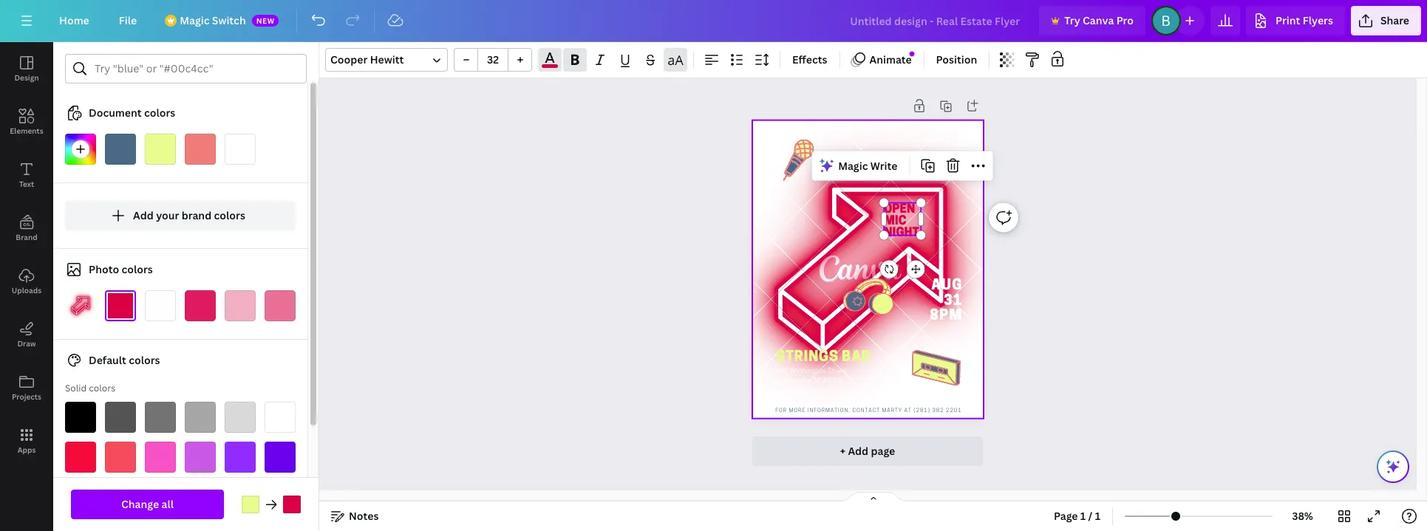 Task type: describe. For each thing, give the bounding box(es) containing it.
projects button
[[0, 361, 53, 415]]

open mic night
[[884, 204, 919, 240]]

1 1 from the left
[[1081, 509, 1086, 523]]

marty
[[882, 409, 902, 414]]

+ add page
[[840, 444, 895, 458]]

your
[[156, 208, 179, 222]]

photo colors
[[89, 262, 153, 276]]

1 vertical spatial #ecf791 image
[[242, 496, 259, 514]]

brand
[[16, 232, 37, 242]]

notes
[[349, 509, 379, 523]]

brand button
[[0, 202, 53, 255]]

uploads button
[[0, 255, 53, 308]]

for more information, contact marty at (281) 382 2201
[[775, 409, 962, 414]]

2 1 from the left
[[1095, 509, 1101, 523]]

position button
[[930, 48, 983, 72]]

canva assistant image
[[1384, 458, 1402, 476]]

pro
[[1117, 13, 1134, 27]]

for
[[775, 409, 787, 414]]

apps
[[17, 445, 36, 455]]

change all button
[[71, 490, 224, 520]]

31
[[944, 294, 962, 308]]

file button
[[107, 6, 149, 35]]

violet #5e17eb image
[[265, 442, 296, 473]]

main menu bar
[[0, 0, 1427, 42]]

washington
[[790, 369, 826, 375]]

38% button
[[1279, 505, 1327, 528]]

page
[[871, 444, 895, 458]]

#fefdfd image
[[145, 290, 176, 322]]

colors for default colors
[[129, 353, 160, 367]]

draw button
[[0, 308, 53, 361]]

Try "blue" or "#00c4cc" search field
[[95, 55, 297, 83]]

cooper hewitt
[[330, 52, 404, 67]]

page 1 / 1
[[1054, 509, 1101, 523]]

strings-
[[776, 387, 800, 394]]

magic for magic write
[[838, 159, 868, 173]]

try canva pro
[[1064, 13, 1134, 27]]

/
[[1088, 509, 1093, 523]]

flyers
[[1303, 13, 1333, 27]]

solid colors
[[65, 382, 115, 395]]

side panel tab list
[[0, 42, 53, 468]]

aug
[[931, 279, 962, 293]]

colors for photo colors
[[122, 262, 153, 276]]

magic switch
[[180, 13, 246, 27]]

#446a87 image
[[105, 134, 136, 165]]

8pm
[[930, 309, 962, 324]]

bar.co
[[800, 387, 818, 394]]

at
[[904, 409, 912, 414]]

projects
[[12, 392, 41, 402]]

(281)
[[913, 409, 930, 414]]

open
[[884, 204, 915, 216]]

effects button
[[786, 48, 833, 72]]

print
[[1276, 13, 1300, 27]]

pink #ff66c4 image
[[145, 442, 176, 473]]

switch
[[212, 13, 246, 27]]

#fefdfd image
[[145, 290, 176, 322]]

default
[[89, 353, 126, 367]]

text
[[19, 179, 34, 189]]

hewitt
[[370, 52, 404, 67]]

all
[[161, 497, 174, 511]]

write
[[871, 159, 898, 173]]

gray #a6a6a6 image
[[185, 402, 216, 433]]

canva
[[1083, 13, 1114, 27]]

street
[[827, 369, 847, 375]]

2201
[[946, 409, 962, 414]]

#f07893 image
[[265, 290, 296, 322]]

new
[[256, 16, 275, 26]]

colors for solid colors
[[89, 382, 115, 395]]

animate button
[[846, 48, 918, 72]]

contact
[[852, 409, 880, 414]]



Task type: vqa. For each thing, say whether or not it's contained in the screenshot.
Beige Nonprofit Missionary Work Classy Minimalist Charity Letterhead image
no



Task type: locate. For each thing, give the bounding box(es) containing it.
white #ffffff image
[[265, 402, 296, 433], [265, 402, 296, 433]]

change all
[[121, 497, 174, 511]]

gray #737373 image
[[145, 402, 176, 433], [145, 402, 176, 433]]

#ecf791 image
[[145, 134, 176, 165], [242, 496, 259, 514]]

uploads
[[12, 285, 42, 296]]

add inside button
[[848, 444, 869, 458]]

1 horizontal spatial #ecf791 image
[[242, 496, 259, 514]]

mosherville,
[[776, 378, 812, 385]]

strings bar 474 washington street mosherville, mi 49258 strings-bar.co
[[776, 350, 871, 394]]

turquoise blue #5ce1e6 image
[[145, 482, 176, 513]]

default colors
[[89, 353, 160, 367]]

0 vertical spatial magic
[[180, 13, 210, 27]]

#e4103f image
[[105, 290, 136, 322], [105, 290, 136, 322], [283, 496, 301, 514]]

1 vertical spatial magic
[[838, 159, 868, 173]]

solid
[[65, 382, 87, 395]]

1 left /
[[1081, 509, 1086, 523]]

group
[[454, 48, 532, 72]]

design
[[14, 72, 39, 83]]

effects
[[792, 52, 827, 67]]

colors for document colors
[[144, 106, 175, 120]]

violet #5e17eb image
[[265, 442, 296, 473]]

#f78076 image
[[185, 134, 216, 165], [185, 134, 216, 165]]

#ffffff image
[[225, 134, 256, 165], [225, 134, 256, 165]]

text button
[[0, 149, 53, 202]]

0 vertical spatial #ecf791 image
[[145, 134, 176, 165]]

colors
[[144, 106, 175, 120], [214, 208, 245, 222], [122, 262, 153, 276], [129, 353, 160, 367], [89, 382, 115, 395]]

#e8365d image
[[185, 290, 216, 322], [185, 290, 216, 322]]

Design title text field
[[838, 6, 1033, 35]]

print flyers
[[1276, 13, 1333, 27]]

file
[[119, 13, 137, 27]]

share button
[[1351, 6, 1421, 35]]

0 horizontal spatial add
[[133, 208, 154, 222]]

– – number field
[[483, 52, 503, 67]]

1 horizontal spatial #ecf791 image
[[242, 496, 259, 514]]

dark turquoise #0097b2 image
[[65, 482, 96, 513], [65, 482, 96, 513]]

cooper
[[330, 52, 368, 67]]

page
[[1054, 509, 1078, 523]]

position
[[936, 52, 977, 67]]

new image
[[909, 51, 914, 56]]

colors right photo
[[122, 262, 153, 276]]

home
[[59, 13, 89, 27]]

magic inside main menu bar
[[180, 13, 210, 27]]

382
[[932, 409, 944, 414]]

try
[[1064, 13, 1080, 27]]

coral red #ff5757 image
[[105, 442, 136, 473]]

1 horizontal spatial 1
[[1095, 509, 1101, 523]]

0 horizontal spatial magic
[[180, 13, 210, 27]]

#f07893 image
[[265, 290, 296, 322]]

strings
[[776, 350, 838, 365]]

document colors
[[89, 106, 175, 120]]

0 horizontal spatial #ecf791 image
[[145, 134, 176, 165]]

#446a87 image
[[105, 134, 136, 165]]

notes button
[[325, 505, 385, 528]]

add a new color image
[[65, 134, 96, 165], [65, 134, 96, 165]]

elements
[[10, 126, 43, 136]]

colors right solid
[[89, 382, 115, 395]]

magic
[[180, 13, 210, 27], [838, 159, 868, 173]]

add your brand colors
[[133, 208, 245, 222]]

coral red #ff5757 image
[[105, 442, 136, 473]]

try canva pro button
[[1039, 6, 1146, 35]]

royal blue #5271ff image
[[225, 482, 256, 513], [225, 482, 256, 513]]

more
[[789, 409, 806, 414]]

add inside button
[[133, 208, 154, 222]]

colors inside add your brand colors button
[[214, 208, 245, 222]]

magenta #cb6ce6 image
[[185, 442, 216, 473], [185, 442, 216, 473]]

magic write button
[[815, 154, 904, 178]]

elements button
[[0, 95, 53, 149]]

cooper hewitt button
[[325, 48, 448, 72]]

#f6b2c1 image
[[225, 290, 256, 322], [225, 290, 256, 322]]

night
[[884, 228, 919, 240]]

bar
[[842, 350, 871, 365]]

light blue #38b6ff image
[[185, 482, 216, 513], [185, 482, 216, 513]]

colors right the document
[[144, 106, 175, 120]]

bright red #ff3131 image
[[65, 442, 96, 473], [65, 442, 96, 473]]

aqua blue #0cc0df image
[[105, 482, 136, 513], [105, 482, 136, 513]]

design button
[[0, 42, 53, 95]]

purple #8c52ff image
[[225, 442, 256, 473], [225, 442, 256, 473]]

add left your
[[133, 208, 154, 222]]

apps button
[[0, 415, 53, 468]]

share
[[1381, 13, 1410, 27]]

#ecf791 image
[[145, 134, 176, 165], [242, 496, 259, 514]]

information,
[[807, 409, 850, 414]]

0 vertical spatial #ecf791 image
[[145, 134, 176, 165]]

dark gray #545454 image
[[105, 402, 136, 433], [105, 402, 136, 433]]

0 horizontal spatial #ecf791 image
[[145, 134, 176, 165]]

magic left switch
[[180, 13, 210, 27]]

magic write
[[838, 159, 898, 173]]

add your brand colors button
[[65, 201, 296, 231]]

1 horizontal spatial magic
[[838, 159, 868, 173]]

1 horizontal spatial add
[[848, 444, 869, 458]]

change
[[121, 497, 159, 511]]

magic inside magic write 'button'
[[838, 159, 868, 173]]

mi 49258
[[814, 378, 843, 385]]

light gray #d9d9d9 image
[[225, 402, 256, 433]]

mic
[[884, 216, 906, 228]]

home link
[[47, 6, 101, 35]]

#e4103f image
[[542, 64, 558, 68], [542, 64, 558, 68], [283, 496, 301, 514]]

document
[[89, 106, 142, 120]]

+ add page button
[[752, 437, 983, 466]]

pink #ff66c4 image
[[145, 442, 176, 473]]

+
[[840, 444, 846, 458]]

add right +
[[848, 444, 869, 458]]

cobalt blue #004aad image
[[265, 482, 296, 513], [265, 482, 296, 513]]

colors right default
[[129, 353, 160, 367]]

colors right brand on the top left of the page
[[214, 208, 245, 222]]

0 vertical spatial add
[[133, 208, 154, 222]]

turquoise blue #5ce1e6 image
[[145, 482, 176, 513]]

magic left write
[[838, 159, 868, 173]]

1 right /
[[1095, 509, 1101, 523]]

1
[[1081, 509, 1086, 523], [1095, 509, 1101, 523]]

light gray #d9d9d9 image
[[225, 402, 256, 433]]

draw
[[17, 339, 36, 349]]

animate
[[870, 52, 912, 67]]

1 vertical spatial #ecf791 image
[[242, 496, 259, 514]]

add
[[133, 208, 154, 222], [848, 444, 869, 458]]

gray #a6a6a6 image
[[185, 402, 216, 433]]

1 vertical spatial add
[[848, 444, 869, 458]]

print flyers button
[[1246, 6, 1345, 35]]

0 horizontal spatial 1
[[1081, 509, 1086, 523]]

show pages image
[[838, 492, 909, 503]]

38%
[[1292, 509, 1313, 523]]

photo
[[89, 262, 119, 276]]

aug 31 8pm
[[930, 279, 962, 324]]

474
[[776, 369, 788, 375]]

brand
[[182, 208, 212, 222]]

black #000000 image
[[65, 402, 96, 433], [65, 402, 96, 433]]

magic for magic switch
[[180, 13, 210, 27]]



